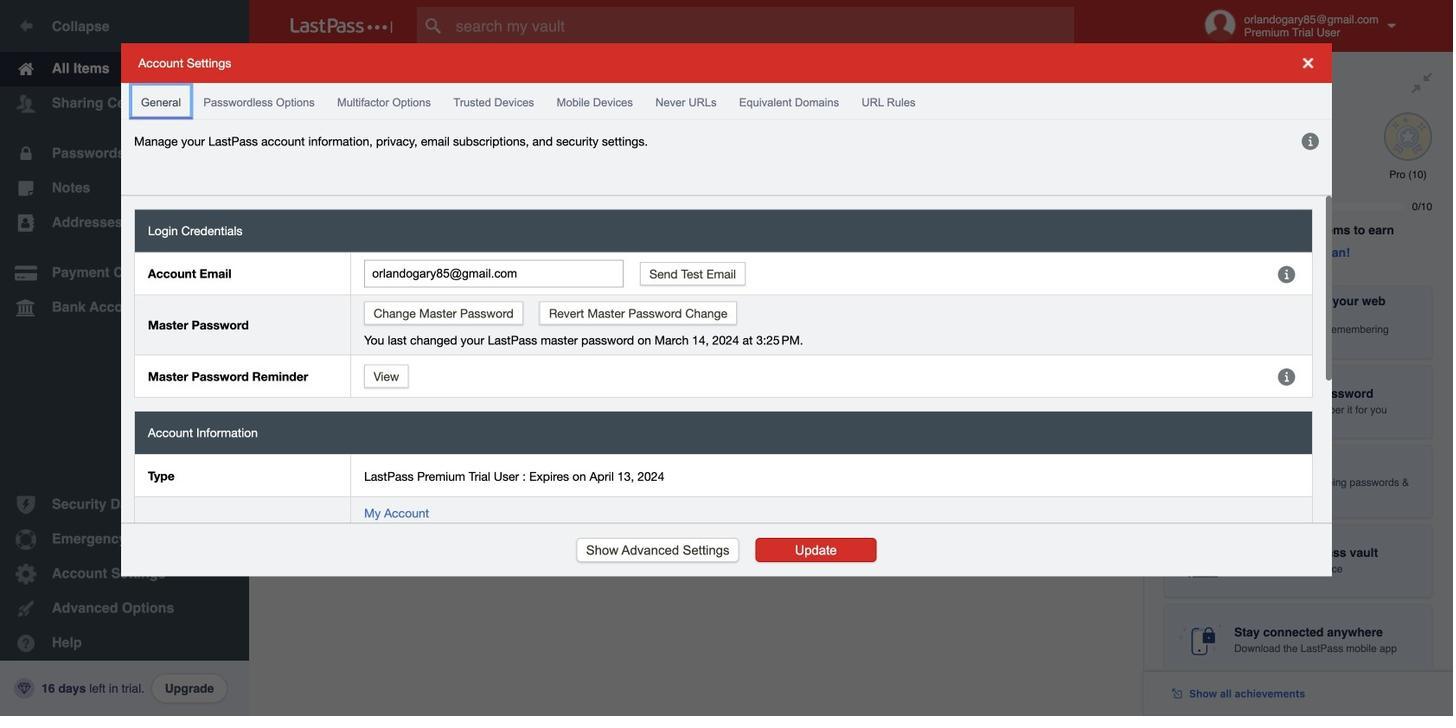 Task type: describe. For each thing, give the bounding box(es) containing it.
main navigation navigation
[[0, 0, 249, 717]]

main content main content
[[249, 52, 1144, 56]]

search my vault text field
[[417, 7, 1109, 45]]



Task type: vqa. For each thing, say whether or not it's contained in the screenshot.
'dialog'
no



Task type: locate. For each thing, give the bounding box(es) containing it.
Search search field
[[417, 7, 1109, 45]]

lastpass image
[[291, 18, 393, 34]]



